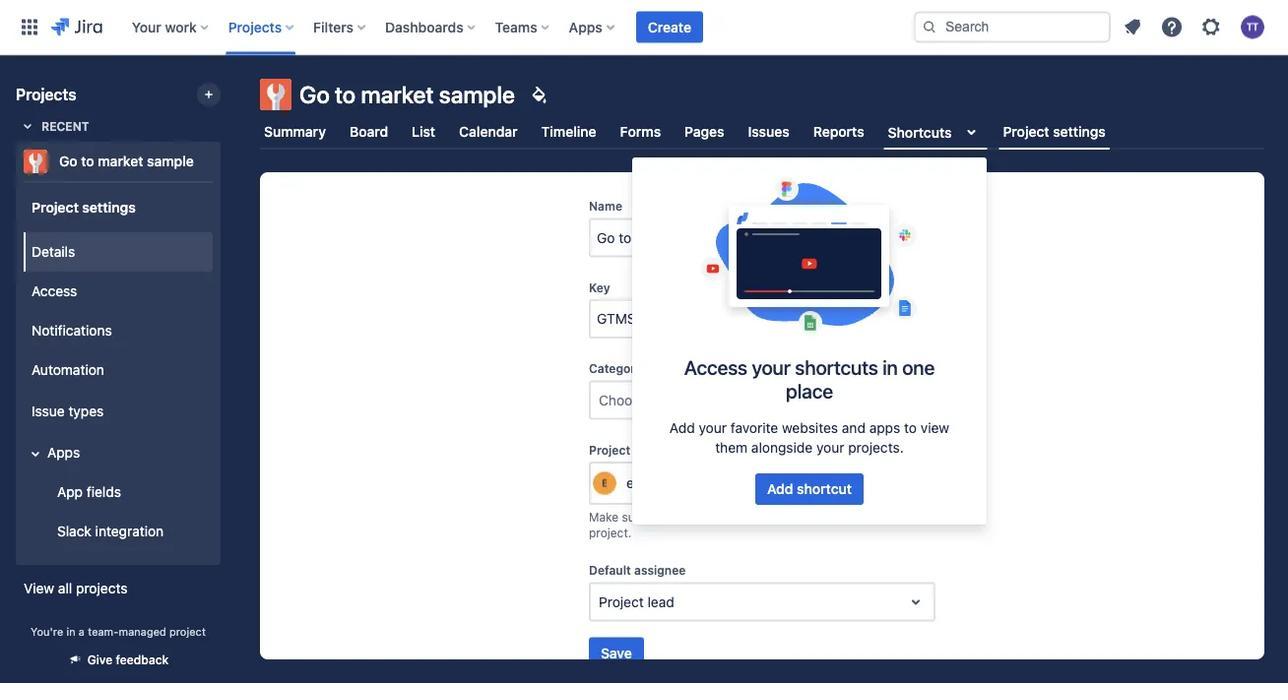 Task type: locate. For each thing, give the bounding box(es) containing it.
teams
[[495, 19, 538, 35]]

a
[[651, 393, 659, 409], [79, 626, 85, 639]]

create button
[[636, 11, 704, 43]]

banner
[[0, 0, 1289, 55]]

projects right the work
[[228, 19, 282, 35]]

add inside button
[[768, 481, 794, 498]]

2 group from the top
[[20, 227, 213, 558]]

details
[[32, 244, 75, 260]]

lead down assignee
[[648, 595, 675, 611]]

appswitcher icon image
[[18, 15, 41, 39]]

to down recent
[[81, 153, 94, 169]]

add
[[670, 420, 695, 437], [768, 481, 794, 498]]

tab list
[[248, 114, 1277, 150]]

1 horizontal spatial go to market sample
[[300, 81, 515, 108]]

1 horizontal spatial a
[[651, 393, 659, 409]]

issues
[[748, 124, 790, 140]]

0 horizontal spatial go
[[59, 153, 77, 169]]

0 horizontal spatial market
[[98, 153, 143, 169]]

1 horizontal spatial settings
[[1054, 124, 1106, 140]]

to inside 'link'
[[81, 153, 94, 169]]

issue
[[32, 404, 65, 420]]

1 vertical spatial access
[[685, 356, 748, 379]]

0 vertical spatial apps
[[569, 19, 603, 35]]

1 horizontal spatial in
[[865, 511, 875, 525]]

your right sure
[[650, 511, 674, 525]]

in left the
[[865, 511, 875, 525]]

in left one
[[883, 356, 898, 379]]

1 horizontal spatial projects
[[228, 19, 282, 35]]

view all projects
[[24, 581, 128, 597]]

to left the view
[[905, 420, 917, 437]]

issues link
[[745, 114, 794, 150]]

go to market sample
[[300, 81, 515, 108], [59, 153, 194, 169]]

sample up calendar
[[439, 81, 515, 108]]

apps right "teams" dropdown button
[[569, 19, 603, 35]]

automation link
[[24, 351, 213, 390]]

your up place
[[752, 356, 791, 379]]

create project image
[[201, 87, 217, 102]]

go to market sample down recent
[[59, 153, 194, 169]]

automation
[[32, 362, 104, 378]]

summary
[[264, 124, 326, 140]]

access inside group
[[32, 283, 77, 300]]

0 vertical spatial add
[[670, 420, 695, 437]]

project right 'managed'
[[169, 626, 206, 639]]

0 vertical spatial a
[[651, 393, 659, 409]]

project lead up eloisefrancis23 icon
[[589, 444, 659, 458]]

add down category
[[670, 420, 695, 437]]

access down 'details' on the top left of the page
[[32, 283, 77, 300]]

apps up 'app'
[[47, 445, 80, 461]]

1 horizontal spatial sample
[[439, 81, 515, 108]]

2 vertical spatial lead
[[648, 595, 675, 611]]

go up summary
[[300, 81, 330, 108]]

add for add shortcut
[[768, 481, 794, 498]]

managed
[[119, 626, 166, 639]]

go down recent
[[59, 153, 77, 169]]

add shortcut button
[[756, 474, 864, 505]]

0 horizontal spatial a
[[79, 626, 85, 639]]

project down eloisefrancis23 at the bottom
[[678, 511, 717, 525]]

lead left has
[[720, 511, 744, 525]]

view
[[24, 581, 54, 597]]

place
[[786, 379, 834, 403]]

forms link
[[616, 114, 665, 150]]

to up board
[[335, 81, 356, 108]]

1 vertical spatial go
[[59, 153, 77, 169]]

search image
[[922, 19, 938, 35]]

1 vertical spatial projects
[[16, 85, 76, 104]]

market
[[361, 81, 434, 108], [98, 153, 143, 169]]

market up list
[[361, 81, 434, 108]]

team-
[[88, 626, 119, 639]]

projects inside dropdown button
[[228, 19, 282, 35]]

project up 'details' on the top left of the page
[[32, 199, 79, 215]]

1 vertical spatial settings
[[82, 199, 136, 215]]

projects button
[[222, 11, 302, 43]]

2 vertical spatial in
[[66, 626, 76, 639]]

access inside access your shortcuts in one place
[[685, 356, 748, 379]]

add inside add your favorite websites and apps to view them alongside your projects.
[[670, 420, 695, 437]]

1 horizontal spatial apps
[[569, 19, 603, 35]]

go to market sample inside 'link'
[[59, 153, 194, 169]]

1 horizontal spatial project settings
[[1004, 124, 1106, 140]]

create
[[648, 19, 692, 35]]

1 horizontal spatial add
[[768, 481, 794, 498]]

summary link
[[260, 114, 330, 150]]

projects up collapse recent projects "icon"
[[16, 85, 76, 104]]

1 vertical spatial apps
[[47, 445, 80, 461]]

to left the issues
[[812, 511, 823, 525]]

project
[[1004, 124, 1050, 140], [32, 199, 79, 215], [589, 444, 631, 458], [599, 595, 644, 611]]

your
[[752, 356, 791, 379], [699, 420, 727, 437], [817, 440, 845, 456], [650, 511, 674, 525]]

give feedback button
[[56, 644, 181, 676]]

calendar
[[459, 124, 518, 140]]

jira image
[[51, 15, 102, 39], [51, 15, 102, 39]]

0 horizontal spatial access
[[32, 283, 77, 300]]

choose a category
[[599, 393, 719, 409]]

1 vertical spatial a
[[79, 626, 85, 639]]

1 vertical spatial go to market sample
[[59, 153, 194, 169]]

sample left add to starred image
[[147, 153, 194, 169]]

teams button
[[489, 11, 557, 43]]

a right choose at the bottom of page
[[651, 393, 659, 409]]

fields
[[87, 484, 121, 501]]

add to starred image
[[215, 150, 238, 173]]

0 horizontal spatial projects
[[16, 85, 76, 104]]

projects
[[76, 581, 128, 597]]

1 horizontal spatial project
[[678, 511, 717, 525]]

access up category
[[685, 356, 748, 379]]

default
[[589, 565, 631, 578]]

0 vertical spatial go to market sample
[[300, 81, 515, 108]]

0 vertical spatial in
[[883, 356, 898, 379]]

expand image
[[24, 442, 47, 466]]

apps
[[870, 420, 901, 437]]

1 horizontal spatial go
[[300, 81, 330, 108]]

apps
[[569, 19, 603, 35], [47, 445, 80, 461]]

access
[[32, 283, 77, 300], [685, 356, 748, 379]]

board
[[350, 124, 388, 140]]

reports link
[[810, 114, 869, 150]]

default assignee
[[589, 565, 686, 578]]

eloisefrancis23 image
[[593, 472, 617, 496]]

1 vertical spatial project
[[169, 626, 206, 639]]

project lead
[[589, 444, 659, 458], [599, 595, 675, 611]]

settings
[[1054, 124, 1106, 140], [82, 199, 136, 215]]

0 vertical spatial market
[[361, 81, 434, 108]]

notifications image
[[1121, 15, 1145, 39]]

in
[[883, 356, 898, 379], [865, 511, 875, 525], [66, 626, 76, 639]]

notifications link
[[24, 311, 213, 351]]

2 horizontal spatial in
[[883, 356, 898, 379]]

add up access
[[768, 481, 794, 498]]

1 horizontal spatial access
[[685, 356, 748, 379]]

to inside add your favorite websites and apps to view them alongside your projects.
[[905, 420, 917, 437]]

projects
[[228, 19, 282, 35], [16, 85, 76, 104]]

1 horizontal spatial market
[[361, 81, 434, 108]]

0 horizontal spatial settings
[[82, 199, 136, 215]]

group containing details
[[20, 227, 213, 558]]

view all projects link
[[16, 572, 221, 607]]

1 vertical spatial sample
[[147, 153, 194, 169]]

1 vertical spatial add
[[768, 481, 794, 498]]

0 horizontal spatial apps
[[47, 445, 80, 461]]

your inside access your shortcuts in one place
[[752, 356, 791, 379]]

1 vertical spatial in
[[865, 511, 875, 525]]

add your favorite websites and apps to view them alongside your projects.
[[670, 420, 950, 456]]

feedback
[[116, 654, 169, 668]]

access for access
[[32, 283, 77, 300]]

group
[[20, 181, 213, 564], [20, 227, 213, 558]]

go to market sample up list
[[300, 81, 515, 108]]

your work
[[132, 19, 197, 35]]

0 horizontal spatial project settings
[[32, 199, 136, 215]]

board link
[[346, 114, 392, 150]]

shortcut
[[797, 481, 852, 498]]

lead up eloisefrancis23 at the bottom
[[634, 444, 659, 458]]

1 group from the top
[[20, 181, 213, 564]]

0 vertical spatial project
[[678, 511, 717, 525]]

slack integration
[[57, 524, 164, 540]]

0 horizontal spatial add
[[670, 420, 695, 437]]

app fields
[[57, 484, 121, 501]]

market up details link
[[98, 153, 143, 169]]

1 vertical spatial market
[[98, 153, 143, 169]]

assignee
[[635, 565, 686, 578]]

0 vertical spatial lead
[[634, 444, 659, 458]]

0 vertical spatial access
[[32, 283, 77, 300]]

project inside make sure your project lead has access to issues in the project.
[[678, 511, 717, 525]]

project lead down default assignee
[[599, 595, 675, 611]]

1 vertical spatial lead
[[720, 511, 744, 525]]

settings image
[[1200, 15, 1224, 39]]

a left team-
[[79, 626, 85, 639]]

list
[[412, 124, 436, 140]]

go
[[300, 81, 330, 108], [59, 153, 77, 169]]

your profile and settings image
[[1242, 15, 1265, 39]]

0 vertical spatial projects
[[228, 19, 282, 35]]

add for add your favorite websites and apps to view them alongside your projects.
[[670, 420, 695, 437]]

1 vertical spatial project lead
[[599, 595, 675, 611]]

1 vertical spatial project settings
[[32, 199, 136, 215]]

go inside 'link'
[[59, 153, 77, 169]]

details link
[[24, 233, 213, 272]]

0 horizontal spatial sample
[[147, 153, 194, 169]]

your work button
[[126, 11, 217, 43]]

in right you're
[[66, 626, 76, 639]]

0 horizontal spatial go to market sample
[[59, 153, 194, 169]]

sample inside 'link'
[[147, 153, 194, 169]]

to
[[335, 81, 356, 108], [81, 153, 94, 169], [905, 420, 917, 437], [812, 511, 823, 525]]



Task type: describe. For each thing, give the bounding box(es) containing it.
shortcuts
[[795, 356, 879, 379]]

the
[[878, 511, 896, 525]]

category
[[589, 363, 643, 376]]

you're in a team-managed project
[[31, 626, 206, 639]]

group containing project settings
[[20, 181, 213, 564]]

issue types link
[[24, 390, 213, 434]]

forms
[[620, 124, 661, 140]]

banner containing your work
[[0, 0, 1289, 55]]

choose
[[599, 393, 648, 409]]

settings inside group
[[82, 199, 136, 215]]

project settings inside group
[[32, 199, 136, 215]]

Search field
[[914, 11, 1111, 43]]

access your shortcuts in one place
[[685, 356, 935, 403]]

give
[[87, 654, 113, 668]]

primary element
[[12, 0, 914, 55]]

project right shortcuts dropdown button
[[1004, 124, 1050, 140]]

integration
[[95, 524, 164, 540]]

app
[[57, 484, 83, 501]]

pages link
[[681, 114, 729, 150]]

favorite
[[731, 420, 779, 437]]

filters button
[[308, 11, 374, 43]]

dashboards button
[[379, 11, 483, 43]]

save button
[[589, 638, 644, 670]]

in inside access your shortcuts in one place
[[883, 356, 898, 379]]

category
[[663, 393, 719, 409]]

project up eloisefrancis23 icon
[[589, 444, 631, 458]]

and
[[842, 420, 866, 437]]

give feedback
[[87, 654, 169, 668]]

your up them
[[699, 420, 727, 437]]

0 vertical spatial project settings
[[1004, 124, 1106, 140]]

notifications
[[32, 323, 112, 339]]

app fields link
[[35, 473, 213, 512]]

apps inside popup button
[[569, 19, 603, 35]]

make sure your project lead has access to issues in the project.
[[589, 511, 896, 540]]

to inside make sure your project lead has access to issues in the project.
[[812, 511, 823, 525]]

lead inside make sure your project lead has access to issues in the project.
[[720, 511, 744, 525]]

work
[[165, 19, 197, 35]]

your
[[132, 19, 161, 35]]

Default assignee text field
[[599, 593, 603, 613]]

projects.
[[849, 440, 904, 456]]

one
[[903, 356, 935, 379]]

project down default
[[599, 595, 644, 611]]

name
[[589, 200, 623, 214]]

slack
[[57, 524, 92, 540]]

in inside make sure your project lead has access to issues in the project.
[[865, 511, 875, 525]]

filters
[[313, 19, 354, 35]]

0 horizontal spatial project
[[169, 626, 206, 639]]

project.
[[589, 527, 632, 540]]

access link
[[24, 272, 213, 311]]

timeline
[[542, 124, 597, 140]]

slack integration link
[[35, 512, 213, 552]]

Key field
[[591, 302, 934, 337]]

Category text field
[[599, 391, 603, 411]]

project inside group
[[32, 199, 79, 215]]

recent
[[41, 119, 89, 133]]

save
[[601, 646, 632, 662]]

access
[[770, 511, 809, 525]]

list link
[[408, 114, 440, 150]]

make
[[589, 511, 619, 525]]

eloisefrancis23
[[627, 476, 724, 492]]

apps button
[[24, 434, 213, 473]]

market inside 'link'
[[98, 153, 143, 169]]

open image
[[905, 591, 928, 615]]

you're
[[31, 626, 63, 639]]

your inside make sure your project lead has access to issues in the project.
[[650, 511, 674, 525]]

dashboards
[[385, 19, 464, 35]]

0 vertical spatial go
[[300, 81, 330, 108]]

websites
[[782, 420, 839, 437]]

timeline link
[[538, 114, 601, 150]]

shortcuts button
[[885, 114, 988, 150]]

your down websites on the bottom right of the page
[[817, 440, 845, 456]]

has
[[747, 511, 767, 525]]

go to market sample link
[[16, 142, 213, 181]]

view
[[921, 420, 950, 437]]

key
[[589, 281, 611, 295]]

issues
[[827, 511, 862, 525]]

access for access your shortcuts in one place
[[685, 356, 748, 379]]

sure
[[622, 511, 647, 525]]

types
[[68, 404, 104, 420]]

collapse recent projects image
[[16, 114, 39, 138]]

0 vertical spatial settings
[[1054, 124, 1106, 140]]

alongside
[[752, 440, 813, 456]]

pages
[[685, 124, 725, 140]]

apps inside button
[[47, 445, 80, 461]]

all
[[58, 581, 72, 597]]

help image
[[1161, 15, 1184, 39]]

set background color image
[[527, 83, 551, 106]]

add shortcut
[[768, 481, 852, 498]]

apps button
[[563, 11, 623, 43]]

tab list containing project settings
[[248, 114, 1277, 150]]

Name field
[[591, 221, 934, 256]]

0 vertical spatial project lead
[[589, 444, 659, 458]]

shortcuts
[[888, 124, 952, 140]]

0 horizontal spatial in
[[66, 626, 76, 639]]

0 vertical spatial sample
[[439, 81, 515, 108]]

reports
[[814, 124, 865, 140]]

them
[[716, 440, 748, 456]]



Task type: vqa. For each thing, say whether or not it's contained in the screenshot.
Add a description...
no



